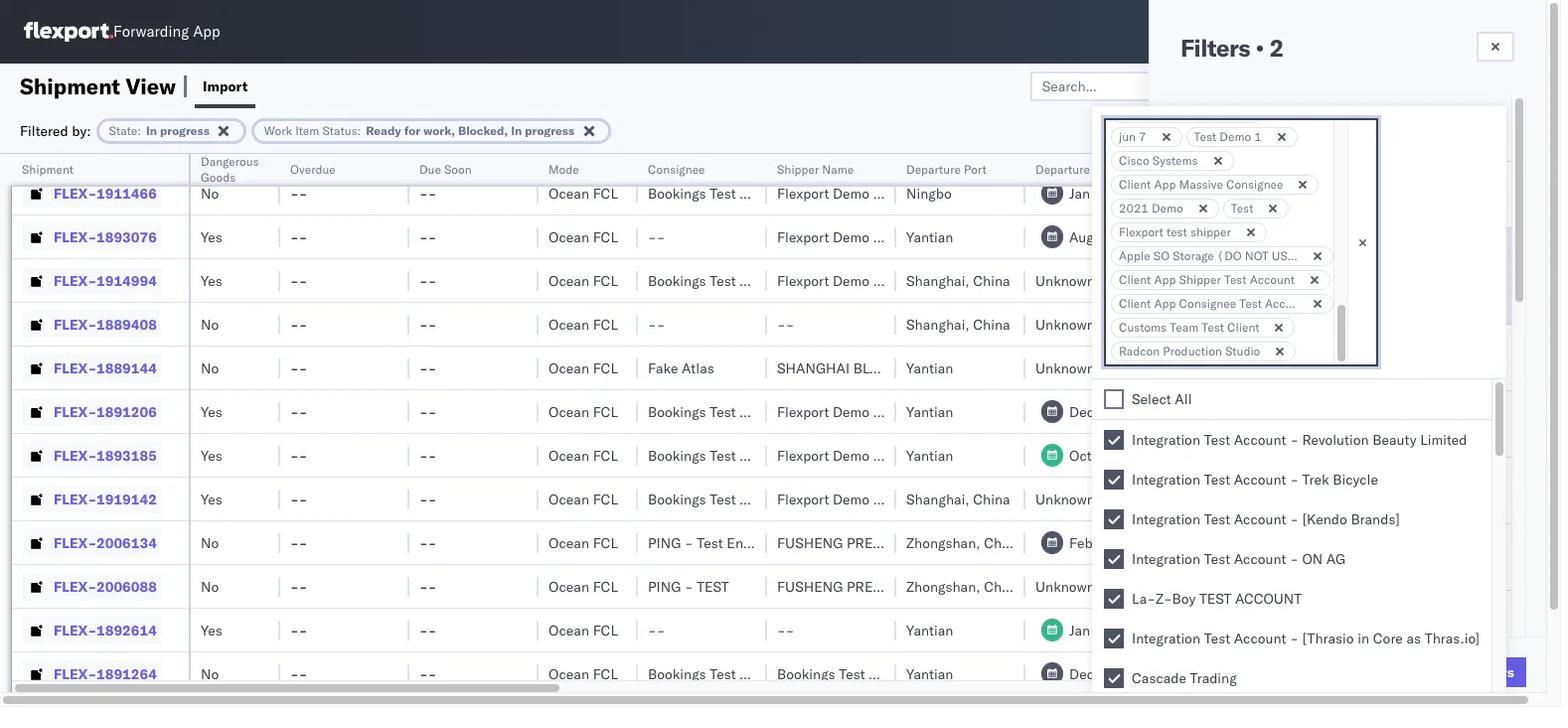 Task type: vqa. For each thing, say whether or not it's contained in the screenshot.
Integration Test Account - ON AG's Integration
yes



Task type: describe. For each thing, give the bounding box(es) containing it.
2023 right 22,
[[1351, 666, 1385, 684]]

0 vertical spatial jan 16, 2023 pst
[[1298, 403, 1411, 421]]

client for client app massive consignee
[[1120, 177, 1152, 192]]

flex-1889144 button
[[22, 354, 161, 382]]

resize handle column header for dangerous goods
[[257, 154, 280, 708]]

30, for 2022
[[1327, 141, 1349, 159]]

test demo 1
[[1195, 129, 1262, 144]]

1 horizontal spatial departure date
[[1181, 615, 1284, 633]]

0 vertical spatial 16,
[[1323, 403, 1345, 421]]

2023 down brands] at the bottom of the page
[[1351, 534, 1385, 552]]

ocean fcl for flex-1889408
[[549, 316, 618, 334]]

all
[[1176, 391, 1193, 409]]

final port button
[[1483, 158, 1562, 178]]

flex-2006134 button
[[22, 529, 161, 557]]

13,
[[1098, 403, 1120, 421]]

demo for 1911466
[[833, 184, 870, 202]]

42 button
[[1181, 282, 1500, 312]]

consignee name
[[1181, 416, 1293, 433]]

long beach
[[1493, 447, 1562, 465]]

client for client app consignee test account
[[1120, 296, 1152, 311]]

angele for flex-1891206
[[1519, 403, 1562, 421]]

bookings for flex-1891264
[[648, 666, 706, 684]]

los for flex-1891264
[[1493, 666, 1516, 684]]

los for flex-1815384
[[1493, 141, 1516, 159]]

unknown down use) at the top of page
[[1265, 272, 1324, 290]]

integration test account - revolution beauty limited
[[1132, 431, 1468, 449]]

china for flex-1889408
[[974, 316, 1011, 334]]

angele for flex-1892614
[[1519, 622, 1562, 640]]

pst up z-
[[1160, 534, 1185, 552]]

pdt for aug 30, 2023 pdt
[[1161, 228, 1187, 246]]

25,
[[1094, 184, 1116, 202]]

pdt for aug 31, 2023 pdt
[[1390, 228, 1416, 246]]

apply filters button
[[1421, 658, 1527, 688]]

ocean fcl for flex-1893185
[[549, 447, 618, 465]]

yantian for oct 03, 2023 pdt
[[907, 447, 954, 465]]

unknown up 'feb 08, 2023 pst'
[[1036, 491, 1096, 509]]

due soon
[[420, 162, 472, 177]]

16, for feb
[[1098, 666, 1120, 684]]

2006088
[[97, 578, 157, 596]]

cancel button
[[1169, 658, 1244, 688]]

2 : from the left
[[357, 123, 361, 138]]

demo for 1891206
[[833, 403, 870, 421]]

work item status : ready for work, blocked, in progress
[[264, 123, 575, 138]]

16, for jan
[[1094, 622, 1116, 640]]

app for client app consignee test account
[[1155, 296, 1177, 311]]

flex-1914994
[[54, 272, 157, 290]]

0 horizontal spatial test
[[697, 578, 729, 596]]

unknown left customs
[[1036, 316, 1096, 334]]

oct for oct 04, 2023 pdt
[[1298, 447, 1321, 465]]

shanghai
[[777, 359, 850, 377]]

state : in progress
[[109, 123, 210, 138]]

Search Shipments (/) text field
[[1181, 17, 1373, 47]]

file exception
[[1360, 77, 1453, 95]]

team
[[1170, 320, 1199, 335]]

1 horizontal spatial test
[[1200, 591, 1232, 608]]

pst down arrival date button
[[1390, 184, 1415, 202]]

3 yantian from the top
[[907, 359, 954, 377]]

forwarding app
[[113, 22, 220, 41]]

soon
[[444, 162, 472, 177]]

ocean for 1911466
[[549, 184, 590, 202]]

09,
[[1098, 141, 1120, 159]]

pst down z-
[[1158, 622, 1182, 640]]

flex-1914994 button
[[22, 267, 161, 295]]

flex-1893076 button
[[22, 223, 161, 251]]

1889408
[[97, 316, 157, 334]]

los angele for 1919142
[[1493, 491, 1562, 509]]

feb for feb 14, 2023 pst
[[1298, 534, 1322, 552]]

flexport for 1893076
[[777, 228, 830, 246]]

flex-1893185
[[54, 447, 157, 465]]

0 vertical spatial ltd
[[961, 359, 985, 377]]

1 horizontal spatial date
[[1253, 615, 1284, 633]]

select
[[1132, 391, 1172, 409]]

0 vertical spatial co.,
[[929, 359, 957, 377]]

1889144
[[97, 359, 157, 377]]

4 flexport demo shipper co. from the top
[[777, 272, 946, 290]]

bookings for flex-1893185
[[648, 447, 706, 465]]

pst down systems on the right
[[1158, 184, 1182, 202]]

shanghai, for flex-1889408
[[907, 316, 970, 334]]

aug for aug 31, 2023 pdt
[[1298, 228, 1323, 246]]

client name
[[1181, 253, 1263, 270]]

jun 7
[[1120, 129, 1147, 144]]

2022 for 30,
[[1352, 141, 1387, 159]]

hector
[[1191, 105, 1228, 120]]

2023 up revolution
[[1348, 403, 1383, 421]]

2023 right 17,
[[1348, 622, 1383, 640]]

2023 down la-
[[1120, 622, 1154, 640]]

radcon production studio
[[1120, 344, 1261, 359]]

test
[[1167, 225, 1188, 240]]

mode inside button
[[549, 162, 579, 177]]

angele for flex-1919142
[[1519, 491, 1562, 509]]

item
[[295, 123, 319, 138]]

pst up mar 03, 2023 pst
[[1390, 141, 1415, 159]]

date for arrival date button
[[1303, 162, 1328, 177]]

Search... text field
[[1031, 71, 1247, 101]]

vessel name
[[1181, 482, 1266, 500]]

aug for aug 30, 2023 pdt
[[1070, 228, 1094, 246]]

feb for feb 08, 2023 pst
[[1070, 534, 1093, 552]]

2023 right 31,
[[1352, 228, 1386, 246]]

1 : from the left
[[137, 123, 141, 138]]

fcl for flex-2006088
[[593, 578, 618, 596]]

fcl for flex-1911466
[[593, 184, 618, 202]]

demo for 1919142
[[833, 491, 870, 509]]

1 vertical spatial departure port
[[1181, 549, 1281, 567]]

yes for flex-1893185
[[201, 447, 222, 465]]

departure date inside departure date button
[[1036, 162, 1119, 177]]

shanghai, china for flex-1914994
[[907, 272, 1011, 290]]

unknown down aug 30, 2023 pdt
[[1036, 272, 1096, 290]]

co. for dec 09, 2022 pst
[[926, 141, 946, 159]]

trial
[[1120, 105, 1143, 120]]

client up studio
[[1228, 320, 1260, 335]]

arrival date
[[1265, 162, 1328, 177]]

no for flex-1889144
[[201, 359, 219, 377]]

mar 03, 2023 pst
[[1298, 184, 1415, 202]]

work,
[[424, 123, 455, 138]]

2023 down arrival date button
[[1352, 184, 1387, 202]]

dec 30, 2022 pst
[[1298, 141, 1415, 159]]

list box containing select all
[[1093, 380, 1493, 708]]

jun
[[1120, 129, 1136, 144]]

precision for ping - test
[[847, 578, 920, 596]]

view
[[126, 72, 176, 100]]

work
[[264, 123, 292, 138]]

0 horizontal spatial jan 16, 2023 pst
[[1070, 622, 1182, 640]]

final
[[1493, 162, 1520, 177]]

ocean fcl for flex-1889144
[[549, 359, 618, 377]]

ocean for 1891264
[[549, 666, 590, 684]]

client app massive consignee
[[1120, 177, 1284, 192]]

cisco
[[1120, 153, 1150, 168]]

unknown down 42 'button'
[[1265, 316, 1324, 334]]

precision for ping - test entity
[[847, 534, 920, 552]]

integration for integration test account - [thrasio in core as thras.io]
[[1132, 630, 1201, 648]]

apple so storage (do not use)
[[1120, 249, 1303, 263]]

resize handle column header for shipper name
[[873, 154, 897, 708]]

angele for flex-1889408
[[1519, 316, 1562, 334]]

flex-2006134
[[54, 534, 157, 552]]

state for state
[[1181, 119, 1216, 137]]

departure inside button
[[1036, 162, 1091, 177]]

ocean for 1815384
[[549, 141, 590, 159]]

status
[[323, 123, 357, 138]]

flex- for 1919142
[[54, 491, 97, 509]]

shipper name inside "button"
[[777, 162, 854, 177]]

trek
[[1303, 471, 1330, 489]]

bookings test shipper china
[[777, 666, 959, 684]]

core
[[1374, 630, 1404, 648]]

shanghai, for flex-1914994
[[907, 272, 970, 290]]

thras.io]
[[1425, 630, 1481, 648]]

ningbo
[[907, 184, 952, 202]]

not
[[1246, 249, 1269, 263]]

flex-1891264
[[54, 666, 157, 684]]

04,
[[1325, 447, 1346, 465]]

account for on
[[1235, 551, 1287, 569]]

integration for integration test account - on ag
[[1132, 551, 1201, 569]]

ocean fcl for flex-2006134
[[549, 534, 618, 552]]

1 vertical spatial mode
[[1181, 186, 1218, 204]]

pst right 7
[[1162, 141, 1186, 159]]

yantian for dec 09, 2022 pst
[[907, 141, 954, 159]]

4 co. from the top
[[926, 272, 946, 290]]

la-z-boy test account
[[1132, 591, 1303, 608]]

pst up "beauty"
[[1386, 403, 1411, 421]]

flex-1911466 button
[[22, 179, 161, 207]]

los angele for 1914994
[[1493, 272, 1562, 290]]

ltd for test
[[956, 578, 980, 596]]

name inside "button"
[[823, 162, 854, 177]]

flex- for 1891264
[[54, 666, 97, 684]]

vessel
[[1181, 482, 1224, 500]]

flex-1892614 button
[[22, 617, 161, 645]]

trial shipper hector
[[1120, 105, 1228, 120]]

2021
[[1120, 201, 1149, 216]]

14,
[[1326, 534, 1347, 552]]

ocean for 2006134
[[549, 534, 590, 552]]

overdue
[[290, 162, 336, 177]]

phoenix
[[1493, 578, 1544, 596]]

unknown down the trek
[[1265, 491, 1324, 509]]

flex-1891206 button
[[22, 398, 161, 426]]

2023 up bicycle
[[1350, 447, 1384, 465]]

los angele for 1892614
[[1493, 622, 1562, 640]]

flex-1911466
[[54, 184, 157, 202]]

flex-1891264 button
[[22, 661, 161, 689]]

1 progress from the left
[[160, 123, 210, 138]]

demo for 1914994
[[833, 272, 870, 290]]

use)
[[1272, 249, 1303, 263]]

shipment for shipment
[[22, 162, 74, 177]]

integration test account - [kendo brands]
[[1132, 511, 1401, 529]]

2023 up the apple
[[1123, 228, 1158, 246]]

4 resize handle column header from the left
[[515, 154, 539, 708]]

ocean for 1889144
[[549, 359, 590, 377]]

yantian for dec 16, 2022 pst
[[907, 666, 954, 684]]

studio
[[1226, 344, 1261, 359]]

angele for flex-1891264
[[1519, 666, 1562, 684]]

2023 down departure date button
[[1120, 184, 1154, 202]]

7 co. from the top
[[926, 491, 946, 509]]

pst right in
[[1386, 622, 1411, 640]]

flexport. image
[[24, 22, 113, 42]]

08,
[[1097, 534, 1119, 552]]

angele for flex-1911466
[[1519, 184, 1562, 202]]

resize handle column header for consignee
[[744, 154, 768, 708]]

dec for dec 16, 2022 pst
[[1070, 666, 1095, 684]]

resize handle column header for arrival date
[[1460, 154, 1483, 708]]

flex-1919142 button
[[22, 486, 161, 514]]

1 in from the left
[[146, 123, 157, 138]]

aug 31, 2023 pdt
[[1298, 228, 1416, 246]]

pst down radcon production studio
[[1162, 403, 1186, 421]]

1 horizontal spatial shipper name
[[1181, 349, 1275, 367]]

unknown down 'feb 08, 2023 pst'
[[1036, 578, 1096, 596]]

no for flex-2006088
[[201, 578, 219, 596]]

ocean fcl for flex-1891206
[[549, 403, 618, 421]]

1892614
[[97, 622, 157, 640]]

flexport demo shipper co. for aug 30, 2023 pdt
[[777, 228, 946, 246]]

3 bookings test consignee from the top
[[648, 272, 807, 290]]

flex- for 1914994
[[54, 272, 97, 290]]

limited
[[1421, 431, 1468, 449]]

2023 right '08,'
[[1122, 534, 1157, 552]]

shipment for shipment view
[[20, 72, 120, 100]]

yes for flex-1919142
[[201, 491, 222, 509]]

flexport for 1911466
[[777, 184, 830, 202]]

2021 demo
[[1120, 201, 1184, 216]]

customs
[[1120, 320, 1167, 335]]

resize handle column header for shipment
[[165, 154, 189, 708]]

integration for integration test account - trek bicycle
[[1132, 471, 1201, 489]]

brands]
[[1352, 511, 1401, 529]]



Task type: locate. For each thing, give the bounding box(es) containing it.
la-
[[1132, 591, 1156, 608]]

0 vertical spatial shipper name
[[777, 162, 854, 177]]

angele for flex-1893076
[[1519, 228, 1562, 246]]

shipment view
[[20, 72, 176, 100]]

0 vertical spatial 03,
[[1327, 184, 1348, 202]]

1 horizontal spatial :
[[357, 123, 361, 138]]

port
[[964, 162, 987, 177], [1523, 162, 1546, 177], [1253, 549, 1281, 567]]

account
[[1236, 591, 1303, 608]]

2022 for 09,
[[1123, 141, 1158, 159]]

flex- down flex-2006088 button
[[54, 622, 97, 640]]

1 flex- from the top
[[54, 141, 97, 159]]

ready
[[366, 123, 401, 138]]

0 horizontal spatial departure port
[[907, 162, 987, 177]]

7 resize handle column header from the left
[[873, 154, 897, 708]]

fcl for flex-1892614
[[593, 622, 618, 640]]

0 horizontal spatial departure date
[[1036, 162, 1119, 177]]

0 horizontal spatial port
[[964, 162, 987, 177]]

4 los angele from the top
[[1493, 272, 1562, 290]]

16, up dec 16, 2022 pst
[[1094, 622, 1116, 640]]

yantian for aug 30, 2023 pdt
[[907, 228, 954, 246]]

6 co. from the top
[[926, 447, 946, 465]]

dec up arrival date
[[1298, 141, 1323, 159]]

3 yes from the top
[[201, 403, 222, 421]]

client down cisco
[[1120, 177, 1152, 192]]

bicycle
[[1334, 471, 1379, 489]]

unknown up integration test account - revolution beauty limited
[[1265, 359, 1324, 377]]

progress up the mode button
[[525, 123, 575, 138]]

integration up 'feb 08, 2023 pst'
[[1132, 511, 1201, 529]]

ping for ping - test entity
[[648, 534, 681, 552]]

2 co. from the top
[[926, 184, 946, 202]]

2 aug from the left
[[1298, 228, 1323, 246]]

zhongshan, china for ping - test
[[907, 578, 1022, 596]]

1 shanghai, from the top
[[907, 272, 970, 290]]

co., for test
[[924, 534, 953, 552]]

bookings test consignee for dec 09, 2022 pst
[[648, 141, 807, 159]]

flex- down flex-1892614 button
[[54, 666, 97, 684]]

0 vertical spatial zhongshan,
[[907, 534, 981, 552]]

los angele for 1889408
[[1493, 316, 1562, 334]]

flex- down flex-1919142 button
[[54, 534, 97, 552]]

aug
[[1070, 228, 1094, 246], [1298, 228, 1323, 246]]

progress up dangerous
[[160, 123, 210, 138]]

2022 for 16,
[[1123, 666, 1158, 684]]

departure date down la-z-boy test account at the bottom right of the page
[[1181, 615, 1284, 633]]

flexport for 1891206
[[777, 403, 830, 421]]

0 vertical spatial mode
[[549, 162, 579, 177]]

1 vertical spatial 16,
[[1094, 622, 1116, 640]]

None checkbox
[[1105, 470, 1124, 490], [1105, 510, 1124, 530], [1105, 669, 1124, 689], [1105, 470, 1124, 490], [1105, 510, 1124, 530], [1105, 669, 1124, 689]]

port inside button
[[964, 162, 987, 177]]

6 no from the top
[[201, 578, 219, 596]]

4 ocean from the top
[[549, 272, 590, 290]]

1 vertical spatial shipment
[[22, 162, 74, 177]]

6 los angele from the top
[[1493, 359, 1562, 377]]

1 horizontal spatial progress
[[525, 123, 575, 138]]

jan 17, 2023 pst
[[1298, 622, 1411, 640]]

app
[[193, 22, 220, 41], [1155, 177, 1177, 192], [1155, 272, 1177, 287], [1155, 296, 1177, 311]]

ocean fcl for flex-1919142
[[549, 491, 618, 509]]

final port
[[1493, 162, 1546, 177]]

date inside arrival date button
[[1303, 162, 1328, 177]]

2 shanghai, from the top
[[907, 316, 970, 334]]

feb for feb 22, 2023 pst
[[1298, 666, 1322, 684]]

2
[[1270, 33, 1284, 63]]

departure down la-z-boy test account at the bottom right of the page
[[1181, 615, 1249, 633]]

2 vertical spatial shanghai, china
[[907, 491, 1011, 509]]

fusheng for ping - test entity
[[777, 534, 843, 552]]

flex- for 1891206
[[54, 403, 97, 421]]

los angele for 1891264
[[1493, 666, 1562, 684]]

0 vertical spatial departure date
[[1036, 162, 1119, 177]]

4 flex- from the top
[[54, 272, 97, 290]]

no down dangerous
[[201, 184, 219, 202]]

ocean for 1919142
[[549, 491, 590, 509]]

10 resize handle column header from the left
[[1460, 154, 1483, 708]]

6 bookings test consignee from the top
[[648, 491, 807, 509]]

1 oct from the left
[[1070, 447, 1092, 465]]

2022
[[1123, 141, 1158, 159], [1352, 141, 1387, 159], [1123, 403, 1158, 421], [1123, 666, 1158, 684]]

departure up jan 25, 2023 pst
[[1036, 162, 1091, 177]]

0 vertical spatial precision
[[847, 534, 920, 552]]

co.
[[926, 141, 946, 159], [926, 184, 946, 202], [926, 228, 946, 246], [926, 272, 946, 290], [926, 403, 946, 421], [926, 447, 946, 465], [926, 491, 946, 509]]

angele for flex-1815384
[[1519, 141, 1562, 159]]

angele for flex-1889144
[[1519, 359, 1562, 377]]

trading
[[1191, 670, 1237, 688]]

los for flex-2006134
[[1493, 534, 1516, 552]]

ocean fcl for flex-1815384
[[549, 141, 618, 159]]

flex- down flex-1889408 "button"
[[54, 359, 97, 377]]

blocked,
[[458, 123, 508, 138]]

demo for 1893076
[[833, 228, 870, 246]]

7 flexport demo shipper co. from the top
[[777, 491, 946, 509]]

1 vertical spatial departure date
[[1181, 615, 1284, 633]]

1 vertical spatial co.,
[[924, 534, 953, 552]]

2 los angele from the top
[[1493, 184, 1562, 202]]

1 co. from the top
[[926, 141, 946, 159]]

co. for oct 03, 2023 pdt
[[926, 447, 946, 465]]

flex- down shipment button
[[54, 184, 97, 202]]

1919142
[[97, 491, 157, 509]]

arrival
[[1265, 162, 1300, 177]]

departure up la-z-boy test account at the bottom right of the page
[[1181, 549, 1249, 567]]

1 horizontal spatial aug
[[1298, 228, 1323, 246]]

11 ocean fcl from the top
[[549, 578, 618, 596]]

flex-1919142
[[54, 491, 157, 509]]

date down account
[[1253, 615, 1284, 633]]

dec for dec 30, 2022 pst
[[1298, 141, 1323, 159]]

0 vertical spatial departure port
[[907, 162, 987, 177]]

1 horizontal spatial 30,
[[1327, 141, 1349, 159]]

mode
[[549, 162, 579, 177], [1181, 186, 1218, 204]]

3 shanghai, from the top
[[907, 491, 970, 509]]

7 yantian from the top
[[907, 666, 954, 684]]

jan up integration test account - revolution beauty limited
[[1298, 403, 1319, 421]]

flex- up flex-1919142 button
[[54, 447, 97, 465]]

1 vertical spatial shanghai, china
[[907, 316, 1011, 334]]

dec left cascade
[[1070, 666, 1095, 684]]

in up 1815384
[[146, 123, 157, 138]]

pdt left the limited
[[1388, 447, 1414, 465]]

fcl for flex-1815384
[[593, 141, 618, 159]]

4 los from the top
[[1493, 272, 1516, 290]]

flexport demo shipper co. for dec 13, 2022 pst
[[777, 403, 946, 421]]

flex-1892614
[[54, 622, 157, 640]]

1 vertical spatial fusheng
[[777, 578, 843, 596]]

9 resize handle column header from the left
[[1231, 154, 1255, 708]]

12 ocean fcl from the top
[[549, 622, 618, 640]]

0 vertical spatial shipment
[[20, 72, 120, 100]]

0 horizontal spatial shipper name
[[777, 162, 854, 177]]

10 los from the top
[[1493, 622, 1516, 640]]

9 ocean from the top
[[549, 491, 590, 509]]

app down so
[[1155, 272, 1177, 287]]

state
[[1181, 119, 1216, 137], [109, 123, 137, 138]]

app for client app shipper test account
[[1155, 272, 1177, 287]]

1 vertical spatial precision
[[847, 578, 920, 596]]

state up 1815384
[[109, 123, 137, 138]]

list box
[[1093, 380, 1493, 708]]

pst left trading
[[1162, 666, 1186, 684]]

2 flex- from the top
[[54, 184, 97, 202]]

3 los angele from the top
[[1493, 228, 1562, 246]]

test
[[697, 578, 729, 596], [1200, 591, 1232, 608]]

5 yes from the top
[[201, 491, 222, 509]]

los for flex-1893076
[[1493, 228, 1516, 246]]

flex- down flex-1914994 "button"
[[54, 316, 97, 334]]

date inside departure date button
[[1094, 162, 1119, 177]]

5 integration from the top
[[1132, 630, 1201, 648]]

no for flex-2006134
[[201, 534, 219, 552]]

flex- inside "button"
[[54, 272, 97, 290]]

30, up arrival date
[[1327, 141, 1349, 159]]

integration for integration test account - [kendo brands]
[[1132, 511, 1201, 529]]

departure inside button
[[907, 162, 961, 177]]

pst down brands] at the bottom of the page
[[1389, 534, 1413, 552]]

shanghai, for flex-1919142
[[907, 491, 970, 509]]

dangerous
[[201, 154, 259, 169]]

1 flexport demo shipper co. from the top
[[777, 141, 946, 159]]

2 horizontal spatial date
[[1303, 162, 1328, 177]]

aug down 25,
[[1070, 228, 1094, 246]]

client app shipper test account
[[1120, 272, 1295, 287]]

1 horizontal spatial port
[[1253, 549, 1281, 567]]

1 integration from the top
[[1132, 431, 1201, 449]]

0 vertical spatial ping
[[648, 534, 681, 552]]

1 vertical spatial 03,
[[1096, 447, 1118, 465]]

1911466
[[97, 184, 157, 202]]

no for flex-1815384
[[201, 141, 219, 159]]

9 los angele from the top
[[1493, 534, 1562, 552]]

departure port inside button
[[907, 162, 987, 177]]

6 flexport demo shipper co. from the top
[[777, 447, 946, 465]]

forwarding
[[113, 22, 189, 41]]

flex- inside button
[[54, 359, 97, 377]]

22,
[[1326, 666, 1347, 684]]

jan left 25,
[[1070, 184, 1091, 202]]

03, right mar
[[1327, 184, 1348, 202]]

0 horizontal spatial state
[[109, 123, 137, 138]]

bookings for flex-1911466
[[648, 184, 706, 202]]

flex- up 'flex-1893185' 'button'
[[54, 403, 97, 421]]

9 angele from the top
[[1519, 534, 1562, 552]]

dangerous goods
[[201, 154, 259, 185]]

1 vertical spatial ping
[[648, 578, 681, 596]]

:
[[137, 123, 141, 138], [357, 123, 361, 138]]

3 no from the top
[[201, 316, 219, 334]]

mar
[[1298, 184, 1323, 202]]

None checkbox
[[1105, 390, 1124, 410], [1105, 431, 1124, 450], [1105, 550, 1124, 570], [1105, 590, 1124, 609], [1105, 629, 1124, 649], [1105, 390, 1124, 410], [1105, 431, 1124, 450], [1105, 550, 1124, 570], [1105, 590, 1124, 609], [1105, 629, 1124, 649]]

10 ocean from the top
[[549, 534, 590, 552]]

integration test account - trek bicycle
[[1132, 471, 1379, 489]]

flex- inside button
[[54, 141, 97, 159]]

3 shanghai, china from the top
[[907, 491, 1011, 509]]

2 los from the top
[[1493, 184, 1516, 202]]

1 horizontal spatial 03,
[[1327, 184, 1348, 202]]

2 ping from the top
[[648, 578, 681, 596]]

import button
[[195, 64, 256, 108]]

2 vertical spatial shanghai,
[[907, 491, 970, 509]]

1 horizontal spatial jan 16, 2023 pst
[[1298, 403, 1411, 421]]

flex-2006088 button
[[22, 573, 161, 601]]

1 vertical spatial fusheng precision co., ltd
[[777, 578, 980, 596]]

shipper name button
[[768, 158, 877, 178]]

pst down the core
[[1389, 666, 1413, 684]]

2 resize handle column header from the left
[[257, 154, 280, 708]]

co.,
[[929, 359, 957, 377], [924, 534, 953, 552], [924, 578, 953, 596]]

ping - test
[[648, 578, 729, 596]]

1 vertical spatial jan 16, 2023 pst
[[1070, 622, 1182, 640]]

yes right 1893185
[[201, 447, 222, 465]]

1 shanghai, china from the top
[[907, 272, 1011, 290]]

2 zhongshan, from the top
[[907, 578, 981, 596]]

flex-1815384 button
[[22, 136, 161, 164]]

0 horizontal spatial 03,
[[1096, 447, 1118, 465]]

yes right 1914994
[[201, 272, 222, 290]]

yantian for dec 13, 2022 pst
[[907, 403, 954, 421]]

-
[[290, 141, 299, 159], [299, 141, 308, 159], [420, 141, 428, 159], [428, 141, 437, 159], [290, 184, 299, 202], [299, 184, 308, 202], [420, 184, 428, 202], [428, 184, 437, 202], [290, 228, 299, 246], [299, 228, 308, 246], [420, 228, 428, 246], [428, 228, 437, 246], [648, 228, 657, 246], [657, 228, 666, 246], [290, 272, 299, 290], [299, 272, 308, 290], [420, 272, 428, 290], [428, 272, 437, 290], [290, 316, 299, 334], [299, 316, 308, 334], [420, 316, 428, 334], [428, 316, 437, 334], [648, 316, 657, 334], [657, 316, 666, 334], [777, 316, 786, 334], [786, 316, 795, 334], [290, 359, 299, 377], [299, 359, 308, 377], [420, 359, 428, 377], [428, 359, 437, 377], [290, 403, 299, 421], [299, 403, 308, 421], [420, 403, 428, 421], [428, 403, 437, 421], [1291, 431, 1299, 449], [290, 447, 299, 465], [299, 447, 308, 465], [420, 447, 428, 465], [428, 447, 437, 465], [1291, 471, 1299, 489], [290, 491, 299, 509], [299, 491, 308, 509], [420, 491, 428, 509], [428, 491, 437, 509], [1291, 511, 1299, 529], [290, 534, 299, 552], [299, 534, 308, 552], [420, 534, 428, 552], [428, 534, 437, 552], [685, 534, 694, 552], [1291, 551, 1299, 569], [290, 578, 299, 596], [299, 578, 308, 596], [420, 578, 428, 596], [428, 578, 437, 596], [685, 578, 694, 596], [290, 622, 299, 640], [299, 622, 308, 640], [420, 622, 428, 640], [428, 622, 437, 640], [648, 622, 657, 640], [657, 622, 666, 640], [777, 622, 786, 640], [786, 622, 795, 640], [1291, 630, 1299, 648], [290, 666, 299, 684], [299, 666, 308, 684], [420, 666, 428, 684], [428, 666, 437, 684]]

1
[[1255, 129, 1262, 144]]

state up systems on the right
[[1181, 119, 1216, 137]]

port inside button
[[1523, 162, 1546, 177]]

11 los from the top
[[1493, 666, 1516, 684]]

account for trek
[[1235, 471, 1287, 489]]

fcl for flex-1893076
[[593, 228, 618, 246]]

--
[[290, 141, 308, 159], [420, 141, 437, 159], [290, 184, 308, 202], [420, 184, 437, 202], [290, 228, 308, 246], [420, 228, 437, 246], [648, 228, 666, 246], [290, 272, 308, 290], [420, 272, 437, 290], [290, 316, 308, 334], [420, 316, 437, 334], [648, 316, 666, 334], [777, 316, 795, 334], [290, 359, 308, 377], [420, 359, 437, 377], [290, 403, 308, 421], [420, 403, 437, 421], [290, 447, 308, 465], [420, 447, 437, 465], [290, 491, 308, 509], [420, 491, 437, 509], [290, 534, 308, 552], [420, 534, 437, 552], [290, 578, 308, 596], [420, 578, 437, 596], [290, 622, 308, 640], [420, 622, 437, 640], [648, 622, 666, 640], [777, 622, 795, 640], [290, 666, 308, 684], [420, 666, 437, 684]]

no right '2006088' at the left
[[201, 578, 219, 596]]

6 ocean from the top
[[549, 359, 590, 377]]

zhongshan, for ping - test entity
[[907, 534, 981, 552]]

1 los from the top
[[1493, 141, 1516, 159]]

account for revolution
[[1235, 431, 1287, 449]]

los angele for 1893076
[[1493, 228, 1562, 246]]

aug left 31,
[[1298, 228, 1323, 246]]

3 los from the top
[[1493, 228, 1516, 246]]

8 los angele from the top
[[1493, 491, 1562, 509]]

os
[[1506, 24, 1525, 39]]

1815384
[[97, 141, 157, 159]]

integration down z-
[[1132, 630, 1201, 648]]

feb left '08,'
[[1070, 534, 1093, 552]]

7 los from the top
[[1493, 403, 1516, 421]]

demo for 1893185
[[833, 447, 870, 465]]

flex- for 1893076
[[54, 228, 97, 246]]

1 vertical spatial zhongshan,
[[907, 578, 981, 596]]

5 ocean from the top
[[549, 316, 590, 334]]

2 horizontal spatial port
[[1523, 162, 1546, 177]]

no for flex-1889408
[[201, 316, 219, 334]]

flexport for 1893185
[[777, 447, 830, 465]]

co. for aug 30, 2023 pdt
[[926, 228, 946, 246]]

los angele for 1891206
[[1493, 403, 1562, 421]]

1 horizontal spatial oct
[[1298, 447, 1321, 465]]

unknown up dec 13, 2022 pst at the right of page
[[1036, 359, 1096, 377]]

unknown down on at right bottom
[[1265, 578, 1324, 596]]

5 fcl from the top
[[593, 316, 618, 334]]

departure up ningbo
[[907, 162, 961, 177]]

6 angele from the top
[[1519, 359, 1562, 377]]

ping down ping - test entity
[[648, 578, 681, 596]]

9 flex- from the top
[[54, 491, 97, 509]]

jan up dec 16, 2022 pst
[[1070, 622, 1091, 640]]

customs team test client
[[1120, 320, 1260, 335]]

long
[[1493, 447, 1524, 465]]

fusheng
[[777, 534, 843, 552], [777, 578, 843, 596]]

2 vertical spatial co.,
[[924, 578, 953, 596]]

los angele for 1815384
[[1493, 141, 1562, 159]]

jan 16, 2023 pst down la-
[[1070, 622, 1182, 640]]

dec left 09,
[[1070, 141, 1095, 159]]

jan 16, 2023 pst up revolution
[[1298, 403, 1411, 421]]

8 ocean fcl from the top
[[549, 447, 618, 465]]

yes for flex-1893076
[[201, 228, 222, 246]]

1 vertical spatial 30,
[[1098, 228, 1120, 246]]

demo
[[1220, 129, 1252, 144], [833, 141, 870, 159], [833, 184, 870, 202], [1152, 201, 1184, 216], [833, 228, 870, 246], [833, 272, 870, 290], [833, 403, 870, 421], [833, 447, 870, 465], [833, 491, 870, 509]]

flex- for 1815384
[[54, 141, 97, 159]]

03, down "13," at the bottom right of the page
[[1096, 447, 1118, 465]]

client up customs
[[1120, 296, 1152, 311]]

0 vertical spatial fusheng
[[777, 534, 843, 552]]

2022 for 13,
[[1123, 403, 1158, 421]]

1 fusheng precision co., ltd from the top
[[777, 534, 980, 552]]

departure port up la-z-boy test account at the bottom right of the page
[[1181, 549, 1281, 567]]

flexport for 1815384
[[777, 141, 830, 159]]

systems
[[1153, 153, 1199, 168]]

file exception button
[[1329, 71, 1465, 101], [1329, 71, 1465, 101]]

integration down select all
[[1132, 431, 1201, 449]]

aug 30, 2023 pdt
[[1070, 228, 1187, 246]]

12 flex- from the top
[[54, 622, 97, 640]]

0 horizontal spatial progress
[[160, 123, 210, 138]]

1 vertical spatial shipper name
[[1181, 349, 1275, 367]]

2 in from the left
[[511, 123, 522, 138]]

feb left "14,"
[[1298, 534, 1322, 552]]

2 oct from the left
[[1298, 447, 1321, 465]]

0 horizontal spatial :
[[137, 123, 141, 138]]

3 fcl from the top
[[593, 228, 618, 246]]

0 horizontal spatial mode
[[549, 162, 579, 177]]

ltd
[[961, 359, 985, 377], [956, 534, 980, 552], [956, 578, 980, 596]]

9 ocean fcl from the top
[[549, 491, 618, 509]]

3 flexport demo shipper co. from the top
[[777, 228, 946, 246]]

china for flex-2006088
[[984, 578, 1022, 596]]

5 los from the top
[[1493, 316, 1516, 334]]

ping up ping - test
[[648, 534, 681, 552]]

13 flex- from the top
[[54, 666, 97, 684]]

ping for ping - test
[[648, 578, 681, 596]]

2 fusheng from the top
[[777, 578, 843, 596]]

los angele for 1889144
[[1493, 359, 1562, 377]]

co. for jan 25, 2023 pst
[[926, 184, 946, 202]]

[thrasio
[[1303, 630, 1355, 648]]

1 resize handle column header from the left
[[165, 154, 189, 708]]

filters
[[1181, 33, 1251, 63]]

no up goods
[[201, 141, 219, 159]]

5 bookings test consignee from the top
[[648, 447, 807, 465]]

dec for dec 09, 2022 pst
[[1070, 141, 1095, 159]]

fusheng precision co., ltd for ping - test
[[777, 578, 980, 596]]

shipment down the filtered on the left top
[[22, 162, 74, 177]]

yes right 1919142
[[201, 491, 222, 509]]

30, up the apple
[[1098, 228, 1120, 246]]

1 vertical spatial zhongshan, china
[[907, 578, 1022, 596]]

2 vertical spatial ltd
[[956, 578, 980, 596]]

7 fcl from the top
[[593, 403, 618, 421]]

flexport test shipper
[[1120, 225, 1232, 240]]

1 no from the top
[[201, 141, 219, 159]]

flex- inside 'button'
[[54, 666, 97, 684]]

pdt up vessel
[[1159, 447, 1185, 465]]

4 angele from the top
[[1519, 272, 1562, 290]]

in right blocked,
[[511, 123, 522, 138]]

fusheng precision co., ltd
[[777, 534, 980, 552], [777, 578, 980, 596]]

shipment inside button
[[22, 162, 74, 177]]

integration up z-
[[1132, 551, 1201, 569]]

bookings for flex-1914994
[[648, 272, 706, 290]]

5 los angele from the top
[[1493, 316, 1562, 334]]

test right boy
[[1200, 591, 1232, 608]]

los for flex-1892614
[[1493, 622, 1516, 640]]

0 horizontal spatial 30,
[[1098, 228, 1120, 246]]

1 vertical spatial ltd
[[956, 534, 980, 552]]

17,
[[1323, 622, 1345, 640]]

departure port button
[[897, 158, 1006, 178]]

fcl for flex-1919142
[[593, 491, 618, 509]]

feb
[[1070, 534, 1093, 552], [1298, 534, 1322, 552], [1298, 666, 1322, 684]]

consignee inside button
[[648, 162, 705, 177]]

7
[[1139, 129, 1147, 144]]

departure date up 25,
[[1036, 162, 1119, 177]]

0 horizontal spatial aug
[[1070, 228, 1094, 246]]

jan 25, 2023 pst
[[1070, 184, 1182, 202]]

atlas
[[682, 359, 715, 377]]

5 ocean fcl from the top
[[549, 316, 618, 334]]

[kendo
[[1303, 511, 1348, 529]]

no right "1891264"
[[201, 666, 219, 684]]

resize handle column header
[[165, 154, 189, 708], [257, 154, 280, 708], [386, 154, 410, 708], [515, 154, 539, 708], [614, 154, 638, 708], [744, 154, 768, 708], [873, 154, 897, 708], [1002, 154, 1026, 708], [1231, 154, 1255, 708], [1460, 154, 1483, 708]]

2 vertical spatial 16,
[[1098, 666, 1120, 684]]

mode button
[[539, 158, 618, 178]]

shipper inside "button"
[[777, 162, 819, 177]]

flex- for 1889408
[[54, 316, 97, 334]]

3 angele from the top
[[1519, 228, 1562, 246]]

1 angele from the top
[[1519, 141, 1562, 159]]

ocean fcl for flex-1914994
[[549, 272, 618, 290]]

flexport demo shipper co. for jan 25, 2023 pst
[[777, 184, 946, 202]]

2 flexport demo shipper co. from the top
[[777, 184, 946, 202]]

0 horizontal spatial oct
[[1070, 447, 1092, 465]]

pdt for oct 03, 2023 pdt
[[1159, 447, 1185, 465]]

test down ping - test entity
[[697, 578, 729, 596]]

departure date button
[[1026, 158, 1235, 178]]

app right forwarding
[[193, 22, 220, 41]]

jan left 17,
[[1298, 622, 1319, 640]]

2023 down dec 13, 2022 pst at the right of page
[[1121, 447, 1156, 465]]

yes
[[201, 228, 222, 246], [201, 272, 222, 290], [201, 403, 222, 421], [201, 447, 222, 465], [201, 491, 222, 509], [201, 622, 222, 640]]

flex- up "flex-2006134" button
[[54, 491, 97, 509]]

oct up the trek
[[1298, 447, 1321, 465]]

no
[[201, 141, 219, 159], [201, 184, 219, 202], [201, 316, 219, 334], [201, 359, 219, 377], [201, 534, 219, 552], [201, 578, 219, 596], [201, 666, 219, 684]]

0 vertical spatial shanghai,
[[907, 272, 970, 290]]

1 horizontal spatial departure port
[[1181, 549, 1281, 567]]

3 flex- from the top
[[54, 228, 97, 246]]

5 yantian from the top
[[907, 447, 954, 465]]

flex- down flex-1893076 'button'
[[54, 272, 97, 290]]

3 integration from the top
[[1132, 511, 1201, 529]]

4 integration from the top
[[1132, 551, 1201, 569]]

radcon
[[1120, 344, 1161, 359]]

oct down dec 13, 2022 pst at the right of page
[[1070, 447, 1092, 465]]

fcl for flex-2006134
[[593, 534, 618, 552]]

yes for flex-1892614
[[201, 622, 222, 640]]

0 horizontal spatial date
[[1094, 162, 1119, 177]]

name
[[823, 162, 854, 177], [1225, 253, 1263, 270], [1237, 349, 1275, 367], [1255, 416, 1293, 433], [1228, 482, 1266, 500]]

china for flex-1919142
[[974, 491, 1011, 509]]

entity
[[727, 534, 764, 552]]

1 vertical spatial shanghai,
[[907, 316, 970, 334]]

os button
[[1492, 9, 1538, 55]]

12 ocean from the top
[[549, 622, 590, 640]]

yes for flex-1891206
[[201, 403, 222, 421]]

yes down goods
[[201, 228, 222, 246]]

1 aug from the left
[[1070, 228, 1094, 246]]

2 progress from the left
[[525, 123, 575, 138]]

8 los from the top
[[1493, 491, 1516, 509]]

dangerous goods button
[[191, 150, 273, 186]]

ocean fcl for flex-1893076
[[549, 228, 618, 246]]

ocean for 1889408
[[549, 316, 590, 334]]

0 vertical spatial 30,
[[1327, 141, 1349, 159]]

7 bookings test consignee from the top
[[648, 666, 807, 684]]

no right 1889408
[[201, 316, 219, 334]]

4 yes from the top
[[201, 447, 222, 465]]

los angele for 2006134
[[1493, 534, 1562, 552]]

bookings for flex-1815384
[[648, 141, 706, 159]]

flex-1815384
[[54, 141, 157, 159]]

13 ocean from the top
[[549, 666, 590, 684]]

bookings for flex-1891206
[[648, 403, 706, 421]]

flex- inside "button"
[[54, 316, 97, 334]]

client down the apple
[[1120, 272, 1152, 287]]

0 vertical spatial fusheng precision co., ltd
[[777, 534, 980, 552]]

dec 09, 2022 pst
[[1070, 141, 1186, 159]]

feb 22, 2023 pst
[[1298, 666, 1413, 684]]

consignee button
[[638, 158, 748, 178]]

0 horizontal spatial in
[[146, 123, 157, 138]]

2 shanghai, china from the top
[[907, 316, 1011, 334]]

account for [kendo
[[1235, 511, 1287, 529]]

None text field
[[1301, 343, 1321, 360]]

3 resize handle column header from the left
[[386, 154, 410, 708]]

: up 1815384
[[137, 123, 141, 138]]

china for flex-1914994
[[974, 272, 1011, 290]]

1 horizontal spatial state
[[1181, 119, 1216, 137]]

2 yantian from the top
[[907, 228, 954, 246]]

ocean for 1914994
[[549, 272, 590, 290]]

2 yes from the top
[[201, 272, 222, 290]]

resize handle column header for mode
[[614, 154, 638, 708]]

0 vertical spatial shanghai, china
[[907, 272, 1011, 290]]

9 fcl from the top
[[593, 491, 618, 509]]

1 fusheng from the top
[[777, 534, 843, 552]]

6 yes from the top
[[201, 622, 222, 640]]

1891264
[[97, 666, 157, 684]]

4 bookings test consignee from the top
[[648, 403, 807, 421]]

6 yantian from the top
[[907, 622, 954, 640]]

ltd for test
[[956, 534, 980, 552]]

no right 2006134
[[201, 534, 219, 552]]

1 horizontal spatial in
[[511, 123, 522, 138]]

flex-
[[54, 141, 97, 159], [54, 184, 97, 202], [54, 228, 97, 246], [54, 272, 97, 290], [54, 316, 97, 334], [54, 359, 97, 377], [54, 403, 97, 421], [54, 447, 97, 465], [54, 491, 97, 509], [54, 534, 97, 552], [54, 578, 97, 596], [54, 622, 97, 640], [54, 666, 97, 684]]

file
[[1360, 77, 1384, 95]]

0 vertical spatial zhongshan, china
[[907, 534, 1022, 552]]

progress
[[160, 123, 210, 138], [525, 123, 575, 138]]

los angele for 1911466
[[1493, 184, 1562, 202]]

1 horizontal spatial mode
[[1181, 186, 1218, 204]]

flex- for 2006134
[[54, 534, 97, 552]]

date up mar
[[1303, 162, 1328, 177]]

resize handle column header for departure port
[[1002, 154, 1026, 708]]



